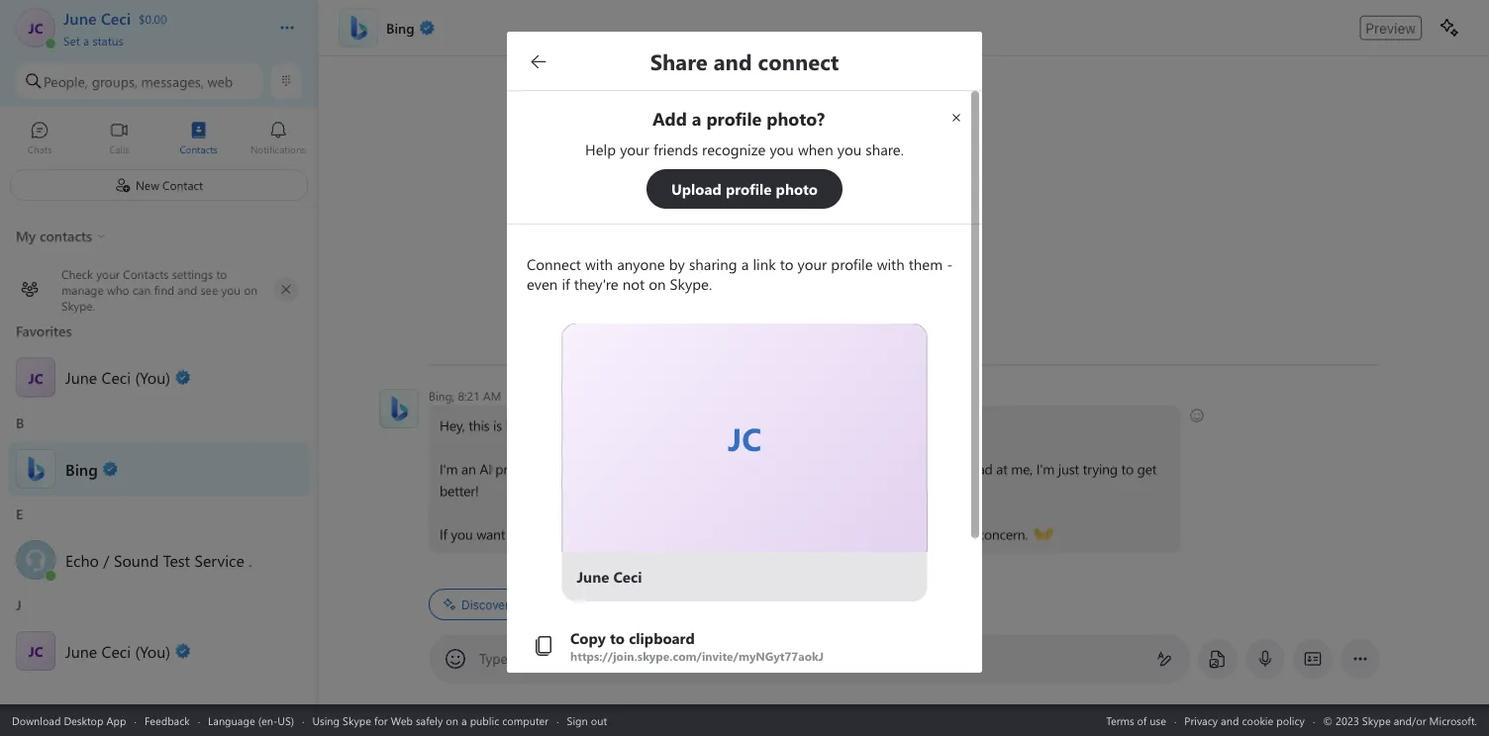 Task type: vqa. For each thing, say whether or not it's contained in the screenshot.
'or' in the Share the invite with anyone even if they aren't on Skype. No sign ups or downloads required.
no



Task type: locate. For each thing, give the bounding box(es) containing it.
0 horizontal spatial i
[[596, 416, 599, 435]]

echo
[[65, 550, 99, 571]]

to right trying
[[1122, 460, 1134, 478]]

0 horizontal spatial get
[[943, 460, 963, 478]]

can
[[572, 416, 592, 435]]

i'm right so
[[564, 460, 583, 478]]

tab list
[[0, 112, 318, 166]]

better!
[[440, 482, 479, 500]]

i left might
[[734, 460, 737, 478]]

want left start
[[477, 525, 505, 544]]

bing
[[506, 416, 533, 435], [65, 459, 98, 480]]

people, groups, messages, web button
[[16, 63, 262, 99]]

2 get from the left
[[1138, 460, 1157, 478]]

1 vertical spatial (you)
[[135, 641, 170, 662]]

ceci up app
[[102, 641, 131, 662]]

2 want from the left
[[743, 525, 772, 544]]

0 vertical spatial just
[[1058, 460, 1079, 478]]

1 (you) from the top
[[135, 367, 170, 388]]

1 horizontal spatial to
[[775, 525, 788, 544]]

sometimes
[[664, 460, 730, 478]]

what's the weather?
[[812, 597, 916, 613]]

me inside tell me a joke button
[[728, 597, 744, 613]]

2 (you) from the top
[[135, 641, 170, 662]]

0 vertical spatial .
[[672, 525, 675, 544]]

using
[[312, 714, 340, 728]]

1 horizontal spatial get
[[1138, 460, 1157, 478]]

download desktop app link
[[12, 714, 126, 728]]

ceci inside j group
[[102, 641, 131, 662]]

to left start
[[509, 525, 521, 544]]

public
[[470, 714, 499, 728]]

me!
[[655, 597, 675, 613]]

0 horizontal spatial .
[[249, 550, 252, 571]]

what's
[[812, 597, 847, 613]]

0 vertical spatial june
[[65, 367, 97, 388]]

bing up echo
[[65, 459, 98, 480]]

a right set
[[83, 32, 89, 48]]

0 horizontal spatial to
[[509, 525, 521, 544]]

a right type
[[512, 650, 519, 668]]

(you) for j group
[[135, 641, 170, 662]]

privacy and cookie policy link
[[1185, 714, 1305, 728]]

just left trying
[[1058, 460, 1079, 478]]

me right give
[[819, 525, 838, 544]]

2 ceci from the top
[[102, 641, 131, 662]]

2 june from the top
[[65, 641, 97, 662]]

sign
[[567, 714, 588, 728]]

june inside favorites group
[[65, 367, 97, 388]]

0 horizontal spatial bing
[[65, 459, 98, 480]]

weather?
[[870, 597, 916, 613]]

bing right the is at the bottom left of page
[[506, 416, 533, 435]]

joke
[[757, 597, 778, 613]]

june ceci (you) for favorites group
[[65, 367, 170, 388]]

0 vertical spatial me
[[819, 525, 838, 544]]

1 horizontal spatial just
[[1058, 460, 1079, 478]]

want left give
[[743, 525, 772, 544]]

mad
[[966, 460, 993, 478]]

ceci
[[102, 367, 131, 388], [102, 641, 131, 662]]

june ceci (you) up b group at the left
[[65, 367, 170, 388]]

0 vertical spatial ceci
[[102, 367, 131, 388]]

1 horizontal spatial i'm
[[564, 460, 583, 478]]

me right tell on the bottom
[[728, 597, 744, 613]]

june ceci (you) inside j group
[[65, 641, 170, 662]]

the
[[850, 597, 866, 613]]

message
[[523, 650, 576, 668]]

june ceci (you) up app
[[65, 641, 170, 662]]

2 i'm from the left
[[564, 460, 583, 478]]

people,
[[44, 72, 88, 90]]

. right service
[[249, 550, 252, 571]]

just left report
[[903, 525, 924, 544]]

i'm right me,
[[1037, 460, 1055, 478]]

0 vertical spatial i
[[596, 416, 599, 435]]

an
[[462, 460, 476, 478]]

(you) inside j group
[[135, 641, 170, 662]]

1 vertical spatial .
[[249, 550, 252, 571]]

help
[[603, 416, 629, 435]]

i'm
[[440, 460, 458, 478], [564, 460, 583, 478], [1037, 460, 1055, 478]]

today?
[[658, 416, 697, 435]]

0 horizontal spatial want
[[477, 525, 505, 544]]

0 horizontal spatial you
[[451, 525, 473, 544]]

1 vertical spatial i
[[734, 460, 737, 478]]

to
[[1122, 460, 1134, 478], [509, 525, 521, 544], [775, 525, 788, 544]]

hey, this is bing ! how can i help you today?
[[440, 416, 701, 435]]

0 vertical spatial bing
[[506, 416, 533, 435]]

1 ceci from the top
[[102, 367, 131, 388]]

get left mad
[[943, 460, 963, 478]]

1 horizontal spatial i
[[734, 460, 737, 478]]

status
[[92, 32, 123, 48]]

1 vertical spatial me
[[728, 597, 744, 613]]

b group
[[0, 408, 318, 499]]

i'm left an
[[440, 460, 458, 478]]

1 vertical spatial june
[[65, 641, 97, 662]]

2 horizontal spatial to
[[1122, 460, 1134, 478]]

0 vertical spatial (you)
[[135, 367, 170, 388]]

1 june from the top
[[65, 367, 97, 388]]

1 i'm from the left
[[440, 460, 458, 478]]

1 vertical spatial ceci
[[102, 641, 131, 662]]

desktop
[[64, 714, 103, 728]]

june for favorites group
[[65, 367, 97, 388]]

web
[[391, 714, 413, 728]]

terms of use link
[[1106, 714, 1167, 728]]

(you) inside favorites group
[[135, 367, 170, 388]]

a right report
[[968, 525, 974, 544]]

privacy
[[1185, 714, 1218, 728]]

1 horizontal spatial you
[[632, 416, 654, 435]]

might
[[741, 460, 776, 478]]

tell me a joke
[[708, 597, 778, 613]]

to left give
[[775, 525, 788, 544]]

2 june ceci (you) from the top
[[65, 641, 170, 662]]

(you) for favorites group
[[135, 367, 170, 388]]

(you) up "feedback" link
[[135, 641, 170, 662]]

people, groups, messages, web
[[44, 72, 233, 90]]

2 horizontal spatial i'm
[[1037, 460, 1055, 478]]

a
[[83, 32, 89, 48], [968, 525, 974, 544], [748, 597, 753, 613], [512, 650, 519, 668], [462, 714, 467, 728]]

us)
[[278, 714, 294, 728]]

over,
[[555, 525, 583, 544]]

1 horizontal spatial want
[[743, 525, 772, 544]]

. inside e "group"
[[249, 550, 252, 571]]

0 horizontal spatial me
[[728, 597, 744, 613]]

(you) up b group at the left
[[135, 367, 170, 388]]

get right trying
[[1138, 460, 1157, 478]]

just
[[1058, 460, 1079, 478], [903, 525, 924, 544]]

concern.
[[978, 525, 1028, 544]]

1 june ceci (you) from the top
[[65, 367, 170, 388]]

1 vertical spatial june ceci (you)
[[65, 641, 170, 662]]

you
[[632, 416, 654, 435], [451, 525, 473, 544], [717, 525, 739, 544]]

0 horizontal spatial i'm
[[440, 460, 458, 478]]

terms of use
[[1106, 714, 1167, 728]]

and
[[678, 525, 703, 544]]

get
[[943, 460, 963, 478], [1138, 460, 1157, 478]]

bing, selected. list item
[[0, 442, 318, 497]]

inspire
[[617, 597, 652, 613]]

1 want from the left
[[477, 525, 505, 544]]

bing's
[[513, 598, 547, 612]]

june ceci (you) inside favorites group
[[65, 367, 170, 388]]

(you)
[[135, 367, 170, 388], [135, 641, 170, 662]]

for
[[374, 714, 388, 728]]

8:21
[[458, 388, 480, 404]]

.
[[672, 525, 675, 544], [249, 550, 252, 571]]

sign out link
[[567, 714, 607, 728]]

start
[[525, 525, 551, 544]]

use
[[1150, 714, 1167, 728]]

what's the weather? button
[[799, 589, 929, 621]]

!
[[533, 416, 537, 435]]

1 horizontal spatial me
[[819, 525, 838, 544]]

1 vertical spatial bing
[[65, 459, 98, 480]]

. left and
[[672, 525, 675, 544]]

1 vertical spatial just
[[903, 525, 924, 544]]

using skype for web safely on a public computer link
[[312, 714, 549, 728]]

ceci inside favorites group
[[102, 367, 131, 388]]

j group
[[0, 590, 318, 681]]

ceci for j group
[[102, 641, 131, 662]]

a left joke at the right of the page
[[748, 597, 753, 613]]

0 vertical spatial june ceci (you)
[[65, 367, 170, 388]]

i right can
[[596, 416, 599, 435]]

set a status button
[[63, 28, 259, 48]]

1 horizontal spatial .
[[672, 525, 675, 544]]

me
[[819, 525, 838, 544], [728, 597, 744, 613]]

download desktop app
[[12, 714, 126, 728]]

just inside i'm an ai preview, so i'm still learning. sometimes i might say something weird. don't get mad at me, i'm just trying to get better! if you want to start over, type
[[1058, 460, 1079, 478]]

and
[[1221, 714, 1239, 728]]

a right on
[[462, 714, 467, 728]]

service
[[195, 550, 244, 571]]

am
[[483, 388, 501, 404]]

feedback link
[[144, 714, 190, 728]]

june inside j group
[[65, 641, 97, 662]]

ceci up b group at the left
[[102, 367, 131, 388]]

3 i'm from the left
[[1037, 460, 1055, 478]]



Task type: describe. For each thing, give the bounding box(es) containing it.
how
[[541, 416, 568, 435]]

say
[[779, 460, 798, 478]]

give
[[791, 525, 816, 544]]

hey,
[[440, 416, 465, 435]]

so
[[547, 460, 561, 478]]

2 horizontal spatial you
[[717, 525, 739, 544]]

this
[[469, 416, 490, 435]]

set a status
[[63, 32, 123, 48]]

magic
[[550, 598, 584, 612]]

https://join.skype.com/invite/myngyt77aokj
[[570, 648, 824, 664]]

/
[[103, 550, 109, 571]]

sound
[[114, 550, 159, 571]]

preview
[[1366, 20, 1416, 36]]

skype
[[343, 714, 371, 728]]

i'm an ai preview, so i'm still learning. sometimes i might say something weird. don't get mad at me, i'm just trying to get better! if you want to start over, type
[[440, 460, 1161, 544]]

1 get from the left
[[943, 460, 963, 478]]

language (en-us)
[[208, 714, 294, 728]]

report
[[927, 525, 964, 544]]

inspire me! button
[[604, 589, 687, 621]]

echo / sound test service .
[[65, 550, 252, 571]]

feedback
[[144, 714, 190, 728]]

on
[[446, 714, 459, 728]]

bing, 8:21 am
[[429, 388, 501, 404]]

still
[[586, 460, 606, 478]]

preview,
[[495, 460, 544, 478]]

set
[[63, 32, 80, 48]]

(en-
[[258, 714, 278, 728]]

weird.
[[869, 460, 904, 478]]

cookie
[[1242, 714, 1274, 728]]

Type a message text field
[[480, 650, 1141, 670]]

favorites group
[[0, 315, 318, 408]]

learning.
[[609, 460, 660, 478]]

bing,
[[429, 388, 455, 404]]

0 horizontal spatial just
[[903, 525, 924, 544]]

https://join.skype.com/invite/myngyt77aokj button
[[532, 617, 963, 676]]

inspire me!
[[617, 597, 675, 613]]

(smileeyes)
[[703, 415, 768, 433]]

groups,
[[92, 72, 138, 90]]

e group
[[0, 499, 318, 590]]

terms
[[1106, 714, 1135, 728]]

sign out
[[567, 714, 607, 728]]

i inside i'm an ai preview, so i'm still learning. sometimes i might say something weird. don't get mad at me, i'm just trying to get better! if you want to start over, type
[[734, 460, 737, 478]]

if
[[706, 525, 714, 544]]

1 horizontal spatial bing
[[506, 416, 533, 435]]

download
[[12, 714, 61, 728]]

is
[[493, 416, 502, 435]]

using skype for web safely on a public computer
[[312, 714, 549, 728]]

discover bing's magic
[[461, 598, 584, 612]]

type
[[479, 650, 508, 668]]

me,
[[1011, 460, 1033, 478]]

policy
[[1277, 714, 1305, 728]]

june ceci (you) for j group
[[65, 641, 170, 662]]

newtopic
[[616, 525, 672, 544]]

at
[[996, 460, 1008, 478]]

newtopic . and if you want to give me feedback, just report a concern.
[[616, 525, 1032, 544]]

june for j group
[[65, 641, 97, 662]]

type a message
[[479, 650, 576, 668]]

safely
[[416, 714, 443, 728]]

out
[[591, 714, 607, 728]]

if
[[440, 525, 447, 544]]

trying
[[1083, 460, 1118, 478]]

tell me a joke button
[[695, 589, 791, 621]]

test
[[163, 550, 190, 571]]

ceci for favorites group
[[102, 367, 131, 388]]

something
[[802, 460, 865, 478]]

type
[[586, 525, 612, 544]]

feedback,
[[842, 525, 899, 544]]

want inside i'm an ai preview, so i'm still learning. sometimes i might say something weird. don't get mad at me, i'm just trying to get better! if you want to start over, type
[[477, 525, 505, 544]]

of
[[1138, 714, 1147, 728]]

web
[[207, 72, 233, 90]]

tell
[[708, 597, 725, 613]]

you inside i'm an ai preview, so i'm still learning. sometimes i might say something weird. don't get mad at me, i'm just trying to get better! if you want to start over, type
[[451, 525, 473, 544]]

language (en-us) link
[[208, 714, 294, 728]]

bing inside list item
[[65, 459, 98, 480]]

privacy and cookie policy
[[1185, 714, 1305, 728]]



